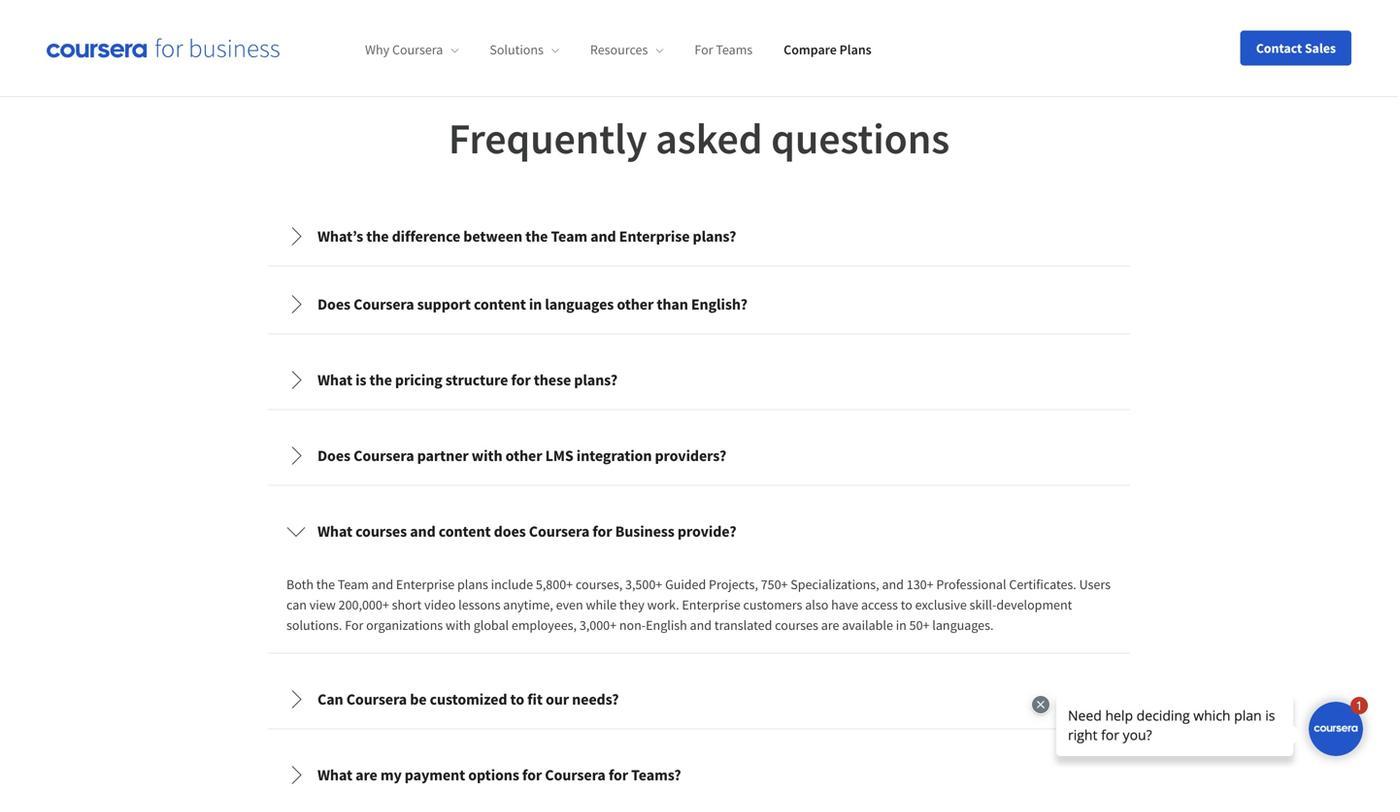 Task type: locate. For each thing, give the bounding box(es) containing it.
what's
[[318, 227, 363, 246]]

0 vertical spatial does
[[318, 295, 351, 314]]

and up short
[[410, 522, 436, 542]]

plans? right these
[[574, 371, 618, 390]]

1 does from the top
[[318, 295, 351, 314]]

1 horizontal spatial with
[[472, 446, 503, 466]]

with down video
[[446, 617, 471, 634]]

1 vertical spatial team
[[338, 576, 369, 594]]

solutions link
[[490, 41, 559, 59]]

what are my payment options for coursera for teams? button
[[271, 749, 1128, 792]]

in
[[529, 295, 542, 314], [896, 617, 907, 634]]

customized
[[430, 690, 508, 710]]

0 vertical spatial with
[[472, 446, 503, 466]]

courses,
[[576, 576, 623, 594]]

enterprise
[[619, 227, 690, 246], [396, 576, 455, 594], [682, 597, 741, 614]]

1 vertical spatial to
[[511, 690, 525, 710]]

0 horizontal spatial are
[[356, 766, 378, 785]]

0 horizontal spatial for
[[345, 617, 364, 634]]

are left my
[[356, 766, 378, 785]]

with right partner
[[472, 446, 503, 466]]

development
[[997, 597, 1073, 614]]

1 vertical spatial for
[[345, 617, 364, 634]]

enterprise up video
[[396, 576, 455, 594]]

does coursera support content in languages other than english?
[[318, 295, 748, 314]]

team up languages
[[551, 227, 588, 246]]

asked
[[656, 111, 763, 165]]

these
[[534, 371, 571, 390]]

1 vertical spatial in
[[896, 617, 907, 634]]

solutions
[[490, 41, 544, 59]]

solutions.
[[287, 617, 342, 634]]

frequently
[[449, 111, 648, 165]]

they
[[620, 597, 645, 614]]

0 vertical spatial what
[[318, 371, 353, 390]]

content for and
[[439, 522, 491, 542]]

team inside dropdown button
[[551, 227, 588, 246]]

1 horizontal spatial to
[[901, 597, 913, 614]]

for
[[511, 371, 531, 390], [593, 522, 613, 542], [523, 766, 542, 785], [609, 766, 629, 785]]

does
[[318, 295, 351, 314], [318, 446, 351, 466]]

to inside dropdown button
[[511, 690, 525, 710]]

content left the does
[[439, 522, 491, 542]]

with inside "both the team and enterprise plans include 5,800+ courses, 3,500+ guided projects, 750+ specializations, and 130+ professional certificates. users can view 200,000+ short video lessons anytime, even while they work. enterprise customers also have access to exclusive skill-development solutions. for organizations with global employees, 3,000+ non-english and translated courses are available in 50+ languages."
[[446, 617, 471, 634]]

other left than
[[617, 295, 654, 314]]

to up 50+
[[901, 597, 913, 614]]

2 vertical spatial what
[[318, 766, 353, 785]]

1 horizontal spatial are
[[822, 617, 840, 634]]

what courses and content does coursera for business provide? button
[[271, 505, 1128, 559]]

2 vertical spatial enterprise
[[682, 597, 741, 614]]

does coursera support content in languages other than english? button
[[271, 277, 1128, 332]]

the
[[366, 227, 389, 246], [526, 227, 548, 246], [370, 371, 392, 390], [316, 576, 335, 594]]

needs?
[[572, 690, 619, 710]]

partner
[[417, 446, 469, 466]]

what's the difference between the team and enterprise plans? button
[[271, 209, 1128, 264]]

0 horizontal spatial with
[[446, 617, 471, 634]]

are down also
[[822, 617, 840, 634]]

does coursera partner with other lms integration providers?
[[318, 446, 727, 466]]

work.
[[648, 597, 680, 614]]

what are my payment options for coursera for teams?
[[318, 766, 682, 785]]

1 horizontal spatial other
[[617, 295, 654, 314]]

even
[[556, 597, 584, 614]]

compare plans
[[784, 41, 872, 59]]

team
[[551, 227, 588, 246], [338, 576, 369, 594]]

1 vertical spatial what
[[318, 522, 353, 542]]

0 horizontal spatial to
[[511, 690, 525, 710]]

0 horizontal spatial plans?
[[574, 371, 618, 390]]

for left these
[[511, 371, 531, 390]]

projects,
[[709, 576, 759, 594]]

the right between
[[526, 227, 548, 246]]

team up 200,000+
[[338, 576, 369, 594]]

coursera left support
[[354, 295, 414, 314]]

to left fit
[[511, 690, 525, 710]]

other left lms
[[506, 446, 543, 466]]

200,000+
[[339, 597, 389, 614]]

other
[[617, 295, 654, 314], [506, 446, 543, 466]]

coursera
[[392, 41, 443, 59], [354, 295, 414, 314], [354, 446, 414, 466], [529, 522, 590, 542], [347, 690, 407, 710], [545, 766, 606, 785]]

for inside "both the team and enterprise plans include 5,800+ courses, 3,500+ guided projects, 750+ specializations, and 130+ professional certificates. users can view 200,000+ short video lessons anytime, even while they work. enterprise customers also have access to exclusive skill-development solutions. for organizations with global employees, 3,000+ non-english and translated courses are available in 50+ languages."
[[345, 617, 364, 634]]

to
[[901, 597, 913, 614], [511, 690, 525, 710]]

2 what from the top
[[318, 522, 353, 542]]

0 vertical spatial team
[[551, 227, 588, 246]]

to inside "both the team and enterprise plans include 5,800+ courses, 3,500+ guided projects, 750+ specializations, and 130+ professional certificates. users can view 200,000+ short video lessons anytime, even while they work. enterprise customers also have access to exclusive skill-development solutions. for organizations with global employees, 3,000+ non-english and translated courses are available in 50+ languages."
[[901, 597, 913, 614]]

1 horizontal spatial for
[[695, 41, 714, 59]]

enterprise inside what's the difference between the team and enterprise plans? dropdown button
[[619, 227, 690, 246]]

1 vertical spatial enterprise
[[396, 576, 455, 594]]

2 does from the top
[[318, 446, 351, 466]]

0 horizontal spatial other
[[506, 446, 543, 466]]

professional
[[937, 576, 1007, 594]]

0 horizontal spatial courses
[[356, 522, 407, 542]]

0 horizontal spatial in
[[529, 295, 542, 314]]

be
[[410, 690, 427, 710]]

1 horizontal spatial courses
[[775, 617, 819, 634]]

can
[[318, 690, 344, 710]]

skill-
[[970, 597, 997, 614]]

for left business
[[593, 522, 613, 542]]

0 horizontal spatial team
[[338, 576, 369, 594]]

in left languages
[[529, 295, 542, 314]]

the right is
[[370, 371, 392, 390]]

courses up 200,000+
[[356, 522, 407, 542]]

1 vertical spatial other
[[506, 446, 543, 466]]

provide?
[[678, 522, 737, 542]]

1 vertical spatial content
[[439, 522, 491, 542]]

options
[[468, 766, 520, 785]]

guided
[[666, 576, 706, 594]]

courses down also
[[775, 617, 819, 634]]

coursera left be
[[347, 690, 407, 710]]

0 vertical spatial in
[[529, 295, 542, 314]]

1 vertical spatial does
[[318, 446, 351, 466]]

are
[[822, 617, 840, 634], [356, 766, 378, 785]]

0 vertical spatial other
[[617, 295, 654, 314]]

what is the pricing structure for these plans? button
[[271, 353, 1128, 408]]

1 vertical spatial with
[[446, 617, 471, 634]]

can coursera be customized to fit our needs? button
[[271, 673, 1128, 727]]

the up the view on the left bottom
[[316, 576, 335, 594]]

teams?
[[632, 766, 682, 785]]

global
[[474, 617, 509, 634]]

0 vertical spatial courses
[[356, 522, 407, 542]]

0 vertical spatial content
[[474, 295, 526, 314]]

for teams link
[[695, 41, 753, 59]]

0 vertical spatial enterprise
[[619, 227, 690, 246]]

view
[[310, 597, 336, 614]]

what up the view on the left bottom
[[318, 522, 353, 542]]

0 vertical spatial for
[[695, 41, 714, 59]]

support
[[417, 295, 471, 314]]

plans? up english?
[[693, 227, 737, 246]]

0 vertical spatial are
[[822, 617, 840, 634]]

what left is
[[318, 371, 353, 390]]

access
[[862, 597, 899, 614]]

for down 200,000+
[[345, 617, 364, 634]]

enterprise down projects,
[[682, 597, 741, 614]]

organizations
[[366, 617, 443, 634]]

structure
[[446, 371, 508, 390]]

what
[[318, 371, 353, 390], [318, 522, 353, 542], [318, 766, 353, 785]]

in left 50+
[[896, 617, 907, 634]]

video
[[425, 597, 456, 614]]

anytime,
[[504, 597, 554, 614]]

coursera left partner
[[354, 446, 414, 466]]

and up 200,000+
[[372, 576, 394, 594]]

1 what from the top
[[318, 371, 353, 390]]

users
[[1080, 576, 1111, 594]]

1 horizontal spatial in
[[896, 617, 907, 634]]

what courses and content does coursera for business provide?
[[318, 522, 737, 542]]

750+
[[761, 576, 788, 594]]

3,500+
[[626, 576, 663, 594]]

translated
[[715, 617, 773, 634]]

for left teams
[[695, 41, 714, 59]]

enterprise up than
[[619, 227, 690, 246]]

what left my
[[318, 766, 353, 785]]

1 horizontal spatial team
[[551, 227, 588, 246]]

3 what from the top
[[318, 766, 353, 785]]

what's the difference between the team and enterprise plans?
[[318, 227, 737, 246]]

plans?
[[693, 227, 737, 246], [574, 371, 618, 390]]

what is the pricing structure for these plans?
[[318, 371, 618, 390]]

1 vertical spatial courses
[[775, 617, 819, 634]]

does for does coursera partner with other lms integration providers?
[[318, 446, 351, 466]]

plans
[[840, 41, 872, 59]]

content right support
[[474, 295, 526, 314]]

exclusive
[[916, 597, 967, 614]]

0 vertical spatial to
[[901, 597, 913, 614]]

0 vertical spatial plans?
[[693, 227, 737, 246]]

coursera right why
[[392, 41, 443, 59]]

1 vertical spatial are
[[356, 766, 378, 785]]



Task type: describe. For each thing, give the bounding box(es) containing it.
compare
[[784, 41, 837, 59]]

for left teams?
[[609, 766, 629, 785]]

with inside dropdown button
[[472, 446, 503, 466]]

difference
[[392, 227, 461, 246]]

for inside the what is the pricing structure for these plans? dropdown button
[[511, 371, 531, 390]]

resources link
[[591, 41, 664, 59]]

plans
[[458, 576, 489, 594]]

does for does coursera support content in languages other than english?
[[318, 295, 351, 314]]

non-
[[620, 617, 646, 634]]

the inside "both the team and enterprise plans include 5,800+ courses, 3,500+ guided projects, 750+ specializations, and 130+ professional certificates. users can view 200,000+ short video lessons anytime, even while they work. enterprise customers also have access to exclusive skill-development solutions. for organizations with global employees, 3,000+ non-english and translated courses are available in 50+ languages."
[[316, 576, 335, 594]]

for inside 'what courses and content does coursera for business provide?' dropdown button
[[593, 522, 613, 542]]

team inside "both the team and enterprise plans include 5,800+ courses, 3,500+ guided projects, 750+ specializations, and 130+ professional certificates. users can view 200,000+ short video lessons anytime, even while they work. enterprise customers also have access to exclusive skill-development solutions. for organizations with global employees, 3,000+ non-english and translated courses are available in 50+ languages."
[[338, 576, 369, 594]]

does
[[494, 522, 526, 542]]

130+
[[907, 576, 934, 594]]

than
[[657, 295, 689, 314]]

frequently asked questions
[[449, 111, 950, 165]]

short
[[392, 597, 422, 614]]

payment
[[405, 766, 465, 785]]

courses inside 'what courses and content does coursera for business provide?' dropdown button
[[356, 522, 407, 542]]

coursera for can coursera be customized to fit our needs?
[[347, 690, 407, 710]]

sales
[[1306, 39, 1337, 57]]

is
[[356, 371, 367, 390]]

available
[[842, 617, 894, 634]]

why coursera
[[365, 41, 443, 59]]

why
[[365, 41, 390, 59]]

certificates.
[[1010, 576, 1077, 594]]

what for what is the pricing structure for these plans?
[[318, 371, 353, 390]]

our
[[546, 690, 569, 710]]

1 horizontal spatial plans?
[[693, 227, 737, 246]]

what for what are my payment options for coursera for teams?
[[318, 766, 353, 785]]

employees,
[[512, 617, 577, 634]]

coursera for does coursera partner with other lms integration providers?
[[354, 446, 414, 466]]

teams
[[716, 41, 753, 59]]

coursera right the does
[[529, 522, 590, 542]]

include
[[491, 576, 533, 594]]

can
[[287, 597, 307, 614]]

and up access
[[883, 576, 904, 594]]

the right "what's"
[[366, 227, 389, 246]]

between
[[464, 227, 523, 246]]

coursera for business image
[[47, 38, 280, 58]]

lms
[[546, 446, 574, 466]]

questions
[[772, 111, 950, 165]]

content for support
[[474, 295, 526, 314]]

contact sales
[[1257, 39, 1337, 57]]

specializations,
[[791, 576, 880, 594]]

1 vertical spatial plans?
[[574, 371, 618, 390]]

courses inside "both the team and enterprise plans include 5,800+ courses, 3,500+ guided projects, 750+ specializations, and 130+ professional certificates. users can view 200,000+ short video lessons anytime, even while they work. enterprise customers also have access to exclusive skill-development solutions. for organizations with global employees, 3,000+ non-english and translated courses are available in 50+ languages."
[[775, 617, 819, 634]]

business
[[616, 522, 675, 542]]

contact
[[1257, 39, 1303, 57]]

what for what courses and content does coursera for business provide?
[[318, 522, 353, 542]]

also
[[806, 597, 829, 614]]

why coursera link
[[365, 41, 459, 59]]

3,000+
[[580, 617, 617, 634]]

resources
[[591, 41, 648, 59]]

for right options
[[523, 766, 542, 785]]

contact sales button
[[1241, 31, 1352, 66]]

in inside dropdown button
[[529, 295, 542, 314]]

languages
[[545, 295, 614, 314]]

both
[[287, 576, 314, 594]]

can coursera be customized to fit our needs?
[[318, 690, 619, 710]]

and right english
[[690, 617, 712, 634]]

coursera down our
[[545, 766, 606, 785]]

lessons
[[459, 597, 501, 614]]

50+
[[910, 617, 930, 634]]

my
[[381, 766, 402, 785]]

english
[[646, 617, 688, 634]]

compare plans link
[[784, 41, 872, 59]]

coursera for why coursera
[[392, 41, 443, 59]]

while
[[586, 597, 617, 614]]

customers
[[744, 597, 803, 614]]

languages.
[[933, 617, 994, 634]]

and up languages
[[591, 227, 616, 246]]

pricing
[[395, 371, 443, 390]]

fit
[[528, 690, 543, 710]]

coursera for does coursera support content in languages other than english?
[[354, 295, 414, 314]]

5,800+
[[536, 576, 573, 594]]

does coursera partner with other lms integration providers? button
[[271, 429, 1128, 483]]

in inside "both the team and enterprise plans include 5,800+ courses, 3,500+ guided projects, 750+ specializations, and 130+ professional certificates. users can view 200,000+ short video lessons anytime, even while they work. enterprise customers also have access to exclusive skill-development solutions. for organizations with global employees, 3,000+ non-english and translated courses are available in 50+ languages."
[[896, 617, 907, 634]]

are inside "both the team and enterprise plans include 5,800+ courses, 3,500+ guided projects, 750+ specializations, and 130+ professional certificates. users can view 200,000+ short video lessons anytime, even while they work. enterprise customers also have access to exclusive skill-development solutions. for organizations with global employees, 3,000+ non-english and translated courses are available in 50+ languages."
[[822, 617, 840, 634]]

providers?
[[655, 446, 727, 466]]

for teams
[[695, 41, 753, 59]]

english?
[[692, 295, 748, 314]]

have
[[832, 597, 859, 614]]

both the team and enterprise plans include 5,800+ courses, 3,500+ guided projects, 750+ specializations, and 130+ professional certificates. users can view 200,000+ short video lessons anytime, even while they work. enterprise customers also have access to exclusive skill-development solutions. for organizations with global employees, 3,000+ non-english and translated courses are available in 50+ languages.
[[287, 576, 1111, 634]]

are inside dropdown button
[[356, 766, 378, 785]]



Task type: vqa. For each thing, say whether or not it's contained in the screenshot.
"Princeton University" link
no



